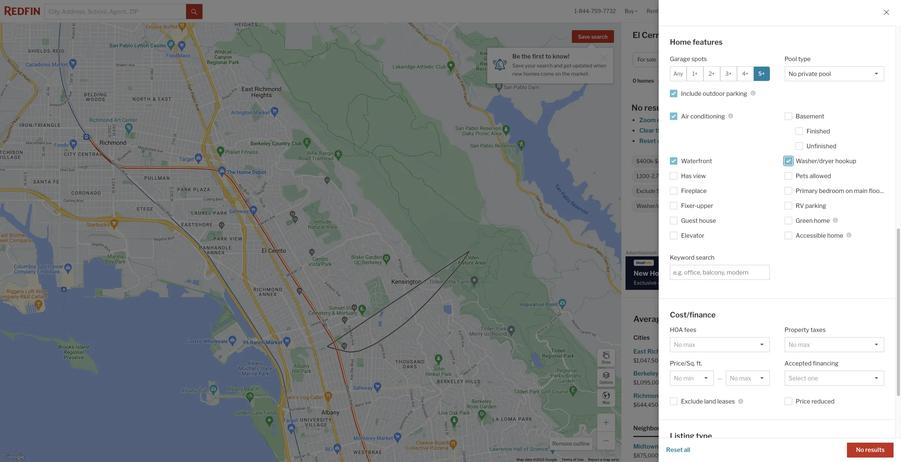 Task type: locate. For each thing, give the bounding box(es) containing it.
options
[[600, 380, 613, 385]]

1 horizontal spatial ft.
[[697, 360, 702, 367]]

0 homes •
[[633, 78, 660, 85]]

air down contract/pending
[[777, 188, 784, 194]]

$400k-
[[678, 56, 697, 63], [637, 158, 655, 165]]

5+
[[759, 70, 765, 77], [710, 203, 716, 209]]

studio+ up view at the top
[[691, 158, 710, 165]]

0 vertical spatial map
[[603, 400, 610, 405]]

1 horizontal spatial studio+
[[789, 56, 808, 63]]

washer/dryer up pets allowed
[[796, 158, 834, 165]]

report left ad
[[881, 252, 892, 256]]

richmond up the $644,450
[[634, 392, 662, 400]]

home up the accessible home
[[814, 217, 830, 224]]

1 horizontal spatial filters
[[745, 138, 761, 145]]

waterfront left remove waterfront 'icon'
[[836, 188, 863, 194]]

1 horizontal spatial save
[[578, 34, 590, 40]]

$400k-$4.5m inside button
[[678, 56, 714, 63]]

option group
[[670, 66, 770, 81]]

save for save your search and get updated when new homes come on the market.
[[513, 63, 524, 69]]

0 vertical spatial el
[[633, 30, 640, 40]]

home up hoa
[[668, 314, 690, 324]]

search up come
[[537, 63, 553, 69]]

studio+ inside studio+ / 4+ ba button
[[789, 56, 808, 63]]

to right first
[[545, 53, 551, 60]]

1 vertical spatial studio+
[[691, 158, 710, 165]]

2 horizontal spatial search
[[696, 254, 715, 261]]

4+ right the /
[[812, 56, 819, 63]]

ft. right sq.
[[675, 173, 680, 179]]

$400k- inside button
[[678, 56, 697, 63]]

homes for sale
[[811, 443, 852, 450]]

1 horizontal spatial your
[[731, 138, 744, 145]]

coming
[[701, 173, 720, 179]]

of left use
[[573, 458, 577, 462]]

1 horizontal spatial all
[[684, 447, 690, 454]]

the down get
[[562, 71, 570, 77]]

0 vertical spatial studio+
[[789, 56, 808, 63]]

1 horizontal spatial reset
[[666, 447, 683, 454]]

report inside button
[[881, 252, 892, 256]]

outdoor
[[703, 90, 725, 97]]

save down 844-
[[578, 34, 590, 40]]

come
[[541, 71, 554, 77]]

1 horizontal spatial results
[[865, 447, 885, 454]]

1 horizontal spatial no
[[856, 447, 864, 454]]

leases
[[717, 398, 735, 405]]

el cerrito
[[778, 229, 804, 236]]

0 vertical spatial all
[[657, 138, 664, 145]]

2+
[[709, 70, 715, 77]]

home features
[[670, 38, 723, 47]]

0 horizontal spatial $4.5m
[[655, 158, 671, 165]]

save your search and get updated when new homes come on the market.
[[513, 63, 606, 77]]

0 horizontal spatial air conditioning
[[681, 113, 725, 120]]

save inside button
[[578, 34, 590, 40]]

0 vertical spatial the
[[522, 53, 531, 60]]

search up e.g. office, balcony, modern text box
[[696, 254, 715, 261]]

kensington homes for sale $1,849,000
[[761, 370, 836, 386]]

1 vertical spatial cerrito,
[[746, 314, 775, 324]]

map inside map button
[[603, 400, 610, 405]]

2 vertical spatial el
[[737, 314, 744, 324]]

1 horizontal spatial $400k-
[[678, 56, 697, 63]]

list box down ba
[[785, 66, 884, 81]]

0 horizontal spatial of
[[573, 458, 577, 462]]

1 vertical spatial no results
[[856, 447, 885, 454]]

basement
[[796, 113, 825, 120]]

waterfront up view at the top
[[681, 158, 712, 165]]

save
[[578, 34, 590, 40], [513, 63, 524, 69]]

conditioning up boundary
[[691, 113, 725, 120]]

1 horizontal spatial 5+
[[759, 70, 765, 77]]

pets
[[796, 172, 809, 180]]

0 horizontal spatial type
[[696, 432, 712, 441]]

1 vertical spatial land
[[704, 398, 716, 405]]

near
[[717, 314, 735, 324]]

land left the leases
[[704, 398, 716, 405]]

spots up 1+ radio
[[692, 55, 707, 62]]

1 horizontal spatial the
[[562, 71, 570, 77]]

0 horizontal spatial hookup
[[671, 203, 690, 209]]

washer/dryer down 55+
[[637, 203, 670, 209]]

5+ inside 5+ radio
[[759, 70, 765, 77]]

5+ for 5+ parking spots
[[710, 203, 716, 209]]

the up reset all filters button
[[656, 127, 665, 134]]

report for report ad
[[881, 252, 892, 256]]

parking for 5+ parking spots
[[718, 203, 736, 209]]

report left a
[[588, 458, 599, 462]]

2+ radio
[[704, 66, 720, 81]]

save up new
[[513, 63, 524, 69]]

homes inside "albany homes for sale $629,000"
[[783, 348, 802, 355]]

1 vertical spatial conditioning
[[785, 188, 815, 194]]

0 vertical spatial exclude
[[637, 188, 656, 194]]

when
[[594, 63, 606, 69]]

exclude down 1,100-
[[637, 188, 656, 194]]

your inside save your search and get updated when new homes come on the market.
[[525, 63, 536, 69]]

studio+ for studio+ / 4+ ba
[[789, 56, 808, 63]]

$400k- up 1,100-
[[637, 158, 655, 165]]

draw button
[[597, 349, 616, 367]]

fees
[[684, 327, 697, 334]]

el right near
[[737, 314, 744, 324]]

0 vertical spatial $400k-
[[678, 56, 697, 63]]

1 horizontal spatial map
[[666, 127, 678, 134]]

list box for hoa fees
[[670, 337, 770, 352]]

0 vertical spatial $4.5m
[[697, 56, 714, 63]]

0 vertical spatial report
[[881, 252, 892, 256]]

0 horizontal spatial washer/dryer
[[637, 203, 670, 209]]

include
[[681, 90, 702, 97]]

price/sq.
[[670, 360, 695, 367]]

remove coming soon, under contract/pending image
[[798, 174, 803, 179]]

1 horizontal spatial on
[[846, 187, 853, 194]]

type right pool
[[798, 55, 811, 62]]

to inside dialog
[[545, 53, 551, 60]]

the right be
[[522, 53, 531, 60]]

submit search image
[[191, 9, 197, 15]]

1 horizontal spatial 4+
[[812, 56, 819, 63]]

contract/pending
[[751, 173, 793, 179]]

report ad button
[[881, 252, 897, 257]]

primary bedroom on main floor
[[796, 187, 882, 194]]

1 vertical spatial your
[[731, 138, 744, 145]]

san francisco homes for sale $1,349,900
[[761, 392, 843, 408]]

map for map data ©2023 google
[[517, 458, 524, 462]]

reset inside zoom out clear the map boundary reset all filters or remove one of your filters below to see more homes
[[639, 138, 656, 145]]

0 horizontal spatial 4+
[[742, 70, 749, 77]]

0 vertical spatial washer/dryer hookup
[[796, 158, 857, 165]]

accepted financing
[[785, 360, 839, 367]]

air up boundary
[[681, 113, 689, 120]]

list box
[[785, 66, 884, 81], [670, 337, 770, 352], [785, 337, 884, 352], [670, 371, 714, 386], [726, 371, 770, 386], [785, 371, 884, 386]]

0 vertical spatial land
[[801, 158, 812, 165]]

sale inside san francisco homes for sale $1,349,900
[[832, 392, 843, 400]]

reset down clear
[[639, 138, 656, 145]]

map right a
[[603, 458, 611, 462]]

filters down clear the map boundary button
[[665, 138, 681, 145]]

type
[[798, 55, 811, 62], [696, 432, 712, 441]]

1 filters from the left
[[665, 138, 681, 145]]

1 vertical spatial waterfront
[[836, 188, 863, 194]]

7732
[[603, 8, 616, 14]]

land
[[801, 158, 812, 165], [704, 398, 716, 405]]

upper
[[697, 202, 713, 209]]

parking up green home
[[805, 202, 826, 209]]

1 horizontal spatial el
[[737, 314, 744, 324]]

2 horizontal spatial the
[[656, 127, 665, 134]]

homes inside richmond homes for sale $644,450
[[664, 392, 683, 400]]

list box up financing
[[785, 337, 884, 352]]

search inside save your search and get updated when new homes come on the market.
[[537, 63, 553, 69]]

no up zoom
[[632, 103, 643, 113]]

$4.5m inside button
[[697, 56, 714, 63]]

search for keyword search
[[696, 254, 715, 261]]

el left cerrito
[[778, 229, 784, 236]]

parking for rv parking
[[805, 202, 826, 209]]

for sale button
[[633, 52, 671, 67]]

ca left homes
[[673, 30, 685, 40]]

4+ left 5+ radio
[[742, 70, 749, 77]]

your
[[525, 63, 536, 69], [731, 138, 744, 145]]

0 vertical spatial home
[[814, 217, 830, 224]]

unfinished
[[807, 143, 837, 150]]

list box for accepted financing
[[785, 371, 884, 386]]

cost/finance
[[670, 310, 716, 319]]

map
[[603, 400, 610, 405], [517, 458, 524, 462]]

1 horizontal spatial to
[[781, 138, 786, 145]]

0 vertical spatial ft.
[[675, 173, 680, 179]]

options button
[[597, 369, 616, 387]]

features
[[693, 38, 723, 47]]

3+ radio
[[720, 66, 737, 81]]

0 horizontal spatial search
[[537, 63, 553, 69]]

1 vertical spatial no
[[856, 447, 864, 454]]

1 vertical spatial exclude
[[681, 398, 703, 405]]

the inside zoom out clear the map boundary reset all filters or remove one of your filters below to see more homes
[[656, 127, 665, 134]]

map down options
[[603, 400, 610, 405]]

0 vertical spatial no
[[632, 103, 643, 113]]

map left data
[[517, 458, 524, 462]]

sale inside berkeley homes for sale $1,095,000
[[690, 370, 701, 377]]

4+ radio
[[737, 66, 754, 81]]

ca up 'property' on the right
[[777, 314, 789, 324]]

ft.
[[675, 173, 680, 179], [697, 360, 702, 367]]

0 horizontal spatial report
[[588, 458, 599, 462]]

no right homes for sale
[[856, 447, 864, 454]]

zoom
[[639, 117, 656, 124]]

el
[[633, 30, 640, 40], [778, 229, 784, 236], [737, 314, 744, 324]]

0 horizontal spatial reset
[[639, 138, 656, 145]]

home
[[670, 38, 691, 47]]

for left sale
[[716, 30, 727, 40]]

cities heading
[[634, 334, 889, 342]]

cerrito, up for sale button
[[642, 30, 671, 40]]

1 horizontal spatial report
[[881, 252, 892, 256]]

to left the see
[[781, 138, 786, 145]]

list box down near
[[670, 337, 770, 352]]

hookup right remove townhouse, land icon
[[835, 158, 857, 165]]

5+ right 4+ option
[[759, 70, 765, 77]]

2 horizontal spatial el
[[778, 229, 784, 236]]

washer/dryer hookup down the unfinished
[[796, 158, 857, 165]]

hookup down the communities
[[671, 203, 690, 209]]

0 horizontal spatial save
[[513, 63, 524, 69]]

filters left below
[[745, 138, 761, 145]]

on down the and
[[555, 71, 561, 77]]

rv parking
[[796, 202, 826, 209]]

washer/dryer hookup down 55+
[[637, 203, 690, 209]]

to
[[545, 53, 551, 60], [781, 138, 786, 145]]

$400k-$4.5m up 1,100-2,750 sq. ft.
[[637, 158, 671, 165]]

map down out
[[666, 127, 678, 134]]

0 vertical spatial conditioning
[[691, 113, 725, 120]]

4+ inside button
[[812, 56, 819, 63]]

spots down under
[[737, 203, 751, 209]]

save search button
[[572, 30, 614, 43]]

for inside san francisco homes for sale $1,349,900
[[822, 392, 830, 400]]

1 vertical spatial save
[[513, 63, 524, 69]]

home
[[814, 217, 830, 224], [827, 232, 843, 239], [668, 314, 690, 324]]

ad
[[893, 252, 897, 256]]

0 vertical spatial air
[[681, 113, 689, 120]]

0 vertical spatial on
[[555, 71, 561, 77]]

0 vertical spatial 4+
[[812, 56, 819, 63]]

0 vertical spatial 5+
[[759, 70, 765, 77]]

parking right upper
[[718, 203, 736, 209]]

1 vertical spatial spots
[[737, 203, 751, 209]]

for down berkeley homes for sale $1,095,000
[[684, 392, 692, 400]]

homes inside berkeley homes for sale $1,095,000
[[660, 370, 679, 377]]

0 horizontal spatial to
[[545, 53, 551, 60]]

studio+
[[789, 56, 808, 63], [691, 158, 710, 165]]

1 vertical spatial report
[[588, 458, 599, 462]]

1 horizontal spatial air conditioning
[[777, 188, 815, 194]]

1 vertical spatial reset
[[666, 447, 683, 454]]

your right one
[[731, 138, 744, 145]]

$4.5m left 'remove $400k-$4.5m' icon
[[655, 158, 671, 165]]

richmond
[[648, 348, 676, 355], [634, 392, 662, 400]]

map data ©2023 google
[[517, 458, 557, 462]]

out
[[657, 117, 667, 124]]

5+ up house
[[710, 203, 716, 209]]

recommended
[[677, 78, 715, 84]]

for down price/sq.
[[680, 370, 688, 377]]

$400k- up the 1+
[[678, 56, 697, 63]]

remove exclude 55+ communities image
[[704, 189, 708, 194]]

townhouse, land
[[771, 158, 812, 165]]

ad region
[[626, 256, 897, 290]]

1+ radio
[[687, 66, 704, 81]]

prices
[[692, 314, 716, 324]]

washer/dryer hookup
[[796, 158, 857, 165], [637, 203, 690, 209]]

exclude for exclude land leases
[[681, 398, 703, 405]]

sort :
[[663, 78, 676, 84]]

remove townhouse, land image
[[815, 159, 820, 164]]

midtown homes for sale $875,000
[[634, 443, 701, 459]]

3+
[[726, 70, 732, 77]]

$4.5m up 2+
[[697, 56, 714, 63]]

0 vertical spatial map
[[666, 127, 678, 134]]

1 vertical spatial richmond
[[634, 392, 662, 400]]

0 vertical spatial to
[[545, 53, 551, 60]]

1 vertical spatial results
[[865, 447, 885, 454]]

parking down '3+' radio
[[726, 90, 747, 97]]

filters
[[665, 138, 681, 145], [745, 138, 761, 145]]

the inside save your search and get updated when new homes come on the market.
[[562, 71, 570, 77]]

1 vertical spatial map
[[517, 458, 524, 462]]

your down first
[[525, 63, 536, 69]]

type up agent
[[696, 432, 712, 441]]

1,100-2,750 sq. ft.
[[637, 173, 680, 179]]

boundary
[[680, 127, 706, 134]]

1 horizontal spatial washer/dryer
[[796, 158, 834, 165]]

el up for
[[633, 30, 640, 40]]

for inside "albany homes for sale $629,000"
[[803, 348, 811, 355]]

no inside no results button
[[856, 447, 864, 454]]

list box down financing
[[785, 371, 884, 386]]

0 horizontal spatial all
[[657, 138, 664, 145]]

reset down listing
[[666, 447, 683, 454]]

el for el cerrito, ca homes for sale
[[633, 30, 640, 40]]

the
[[522, 53, 531, 60], [562, 71, 570, 77], [656, 127, 665, 134]]

2 filters from the left
[[745, 138, 761, 145]]

for up —
[[721, 348, 729, 355]]

0 vertical spatial richmond
[[648, 348, 676, 355]]

1 vertical spatial 4+
[[742, 70, 749, 77]]

air conditioning up boundary
[[681, 113, 725, 120]]

for inside berkeley homes for sale $1,095,000
[[680, 370, 688, 377]]

air conditioning up rv
[[777, 188, 815, 194]]

for right price
[[822, 392, 830, 400]]

property taxes
[[785, 327, 826, 334]]

ca
[[673, 30, 685, 40], [777, 314, 789, 324]]

55+
[[657, 188, 666, 194]]

land left remove townhouse, land icon
[[801, 158, 812, 165]]

francisco
[[774, 392, 801, 400]]

$1,047,500
[[634, 358, 662, 364]]

richmond inside east richmond heights homes for sale $1,047,500
[[648, 348, 676, 355]]

remove washer/dryer hookup image
[[694, 204, 698, 208]]

san
[[761, 392, 772, 400]]

search inside save search button
[[591, 34, 608, 40]]

homes inside san francisco homes for sale $1,349,900
[[802, 392, 821, 400]]

cerrito, up the cities heading
[[746, 314, 775, 324]]

richmond up $1,047,500
[[648, 348, 676, 355]]

view
[[693, 172, 706, 180]]

1 horizontal spatial map
[[603, 400, 610, 405]]

1 horizontal spatial land
[[801, 158, 812, 165]]

land for townhouse,
[[801, 158, 812, 165]]

1 horizontal spatial of
[[724, 138, 730, 145]]

sale inside "albany homes for sale $629,000"
[[812, 348, 823, 355]]

0 vertical spatial $400k-$4.5m
[[678, 56, 714, 63]]

sq.
[[667, 173, 674, 179]]

1 vertical spatial type
[[696, 432, 712, 441]]

0 vertical spatial save
[[578, 34, 590, 40]]

1 horizontal spatial air
[[777, 188, 784, 194]]

for up by
[[680, 443, 688, 450]]

homes inside 0 homes •
[[638, 78, 654, 84]]

conditioning up rv
[[785, 188, 815, 194]]

ft. down heights
[[697, 360, 702, 367]]

of right one
[[724, 138, 730, 145]]

$400k-$4.5m up 1+ radio
[[678, 56, 714, 63]]

reset
[[639, 138, 656, 145], [666, 447, 683, 454]]

1 horizontal spatial $4.5m
[[697, 56, 714, 63]]

1 vertical spatial air conditioning
[[777, 188, 815, 194]]

studio+ left the /
[[789, 56, 808, 63]]

on left main
[[846, 187, 853, 194]]

for down financing
[[815, 370, 823, 377]]

save inside save your search and get updated when new homes come on the market.
[[513, 63, 524, 69]]

exclude up zip codes element
[[681, 398, 703, 405]]

home right 'accessible'
[[827, 232, 843, 239]]

search down 759-
[[591, 34, 608, 40]]

air
[[681, 113, 689, 120], [777, 188, 784, 194]]

0 horizontal spatial results
[[645, 103, 672, 113]]

keyword search
[[670, 254, 715, 261]]

for up accepted financing
[[803, 348, 811, 355]]

terms of use
[[562, 458, 584, 462]]

hookup
[[835, 158, 857, 165], [671, 203, 690, 209]]

1 horizontal spatial ca
[[777, 314, 789, 324]]

0 horizontal spatial spots
[[692, 55, 707, 62]]



Task type: describe. For each thing, give the bounding box(es) containing it.
accepted
[[785, 360, 812, 367]]

for inside kensington homes for sale $1,849,000
[[815, 370, 823, 377]]

sale inside richmond homes for sale $644,450
[[693, 392, 704, 400]]

:
[[674, 78, 676, 84]]

guest house
[[681, 217, 716, 224]]

for left no results button
[[831, 443, 839, 450]]

reset all filters button
[[639, 138, 682, 145]]

main
[[854, 187, 868, 194]]

report for report a map error
[[588, 458, 599, 462]]

reset all
[[666, 447, 690, 454]]

save for save search
[[578, 34, 590, 40]]

berkeley
[[634, 370, 659, 377]]

sale inside the midtown homes for sale $875,000
[[689, 443, 701, 450]]

search for save search
[[591, 34, 608, 40]]

$400k-$4.5m button
[[674, 52, 722, 67]]

garage spots
[[670, 55, 707, 62]]

cities
[[634, 334, 650, 342]]

primary
[[796, 187, 818, 194]]

hoa
[[670, 327, 683, 334]]

richmond homes for sale $644,450
[[634, 392, 704, 408]]

1 vertical spatial ft.
[[697, 360, 702, 367]]

0 horizontal spatial air
[[681, 113, 689, 120]]

el for el cerrito
[[778, 229, 784, 236]]

below
[[763, 138, 779, 145]]

all inside zoom out clear the map boundary reset all filters or remove one of your filters below to see more homes
[[657, 138, 664, 145]]

0 vertical spatial results
[[645, 103, 672, 113]]

sort
[[663, 78, 674, 84]]

be the first to know! dialog
[[487, 43, 613, 83]]

average home prices near el cerrito, ca
[[634, 314, 789, 324]]

for
[[638, 56, 645, 63]]

new
[[513, 71, 522, 77]]

1-844-759-7732
[[575, 8, 616, 14]]

garage
[[670, 55, 690, 62]]

zoom out clear the map boundary reset all filters or remove one of your filters below to see more homes
[[639, 117, 834, 145]]

no results button
[[847, 443, 894, 458]]

homes inside kensington homes for sale $1,849,000
[[795, 370, 814, 377]]

1-844-759-7732 link
[[575, 8, 616, 14]]

remove air conditioning image
[[820, 189, 824, 194]]

$875,000
[[634, 453, 659, 459]]

kensington
[[761, 370, 794, 377]]

0 horizontal spatial the
[[522, 53, 531, 60]]

1 vertical spatial washer/dryer hookup
[[637, 203, 690, 209]]

report a map error link
[[588, 458, 619, 462]]

exclude for exclude 55+ communities
[[637, 188, 656, 194]]

homes inside zoom out clear the map boundary reset all filters or remove one of your filters below to see more homes
[[815, 138, 834, 145]]

land for exclude
[[704, 398, 716, 405]]

5+ radio
[[753, 66, 770, 81]]

green home
[[796, 217, 830, 224]]

$1,095,000
[[634, 380, 663, 386]]

4+ inside option
[[742, 70, 749, 77]]

richmond inside richmond homes for sale $644,450
[[634, 392, 662, 400]]

midtown
[[634, 443, 659, 450]]

homes inside the midtown homes for sale $875,000
[[660, 443, 679, 450]]

price reduced
[[796, 398, 835, 405]]

list box up san on the bottom of page
[[726, 371, 770, 386]]

1 horizontal spatial conditioning
[[785, 188, 815, 194]]

for sale
[[638, 56, 656, 63]]

or
[[683, 138, 689, 145]]

Any radio
[[670, 66, 687, 81]]

list box for property taxes
[[785, 337, 884, 352]]

$1,849,000
[[761, 380, 790, 386]]

has view
[[681, 172, 706, 180]]

list box down price/sq. ft. in the bottom of the page
[[670, 371, 714, 386]]

reset inside button
[[666, 447, 683, 454]]

neighborhoods
[[634, 425, 677, 432]]

type for listing type
[[696, 432, 712, 441]]

east richmond heights homes for sale $1,047,500
[[634, 348, 742, 364]]

exclude land leases
[[681, 398, 735, 405]]

get
[[564, 63, 572, 69]]

map for map
[[603, 400, 610, 405]]

homes
[[687, 30, 714, 40]]

bedroom
[[819, 187, 845, 194]]

neighborhoods element
[[634, 419, 677, 437]]

0 horizontal spatial conditioning
[[691, 113, 725, 120]]

be
[[513, 53, 520, 60]]

advertisement
[[626, 250, 657, 256]]

el cerrito, ca homes for sale
[[633, 30, 746, 40]]

0 vertical spatial waterfront
[[681, 158, 712, 165]]

see
[[788, 138, 798, 145]]

financing
[[813, 360, 839, 367]]

remove 1,100-2,750 sq. ft. image
[[685, 174, 689, 179]]

a
[[600, 458, 602, 462]]

list box for pool type
[[785, 66, 884, 81]]

0 vertical spatial spots
[[692, 55, 707, 62]]

sale inside east richmond heights homes for sale $1,047,500
[[731, 348, 742, 355]]

el cerrito link
[[778, 229, 804, 236]]

5+ for 5+
[[759, 70, 765, 77]]

allowed
[[810, 172, 831, 180]]

agent
[[690, 454, 706, 461]]

1-
[[575, 8, 579, 14]]

0 horizontal spatial map
[[603, 458, 611, 462]]

studio+ for studio+
[[691, 158, 710, 165]]

$629,000
[[761, 358, 786, 364]]

City, Address, School, Agent, ZIP search field
[[45, 4, 186, 19]]

0 horizontal spatial no results
[[632, 103, 672, 113]]

for inside east richmond heights homes for sale $1,047,500
[[721, 348, 729, 355]]

clear
[[639, 127, 654, 134]]

all inside button
[[684, 447, 690, 454]]

for inside richmond homes for sale $644,450
[[684, 392, 692, 400]]

terms
[[562, 458, 572, 462]]

report ad
[[881, 252, 897, 256]]

outline
[[573, 441, 590, 447]]

market.
[[571, 71, 589, 77]]

your inside zoom out clear the map boundary reset all filters or remove one of your filters below to see more homes
[[731, 138, 744, 145]]

google image
[[2, 453, 26, 462]]

pool type
[[785, 55, 811, 62]]

save search
[[578, 34, 608, 40]]

759-
[[591, 8, 603, 14]]

0 horizontal spatial ca
[[673, 30, 685, 40]]

green
[[796, 217, 813, 224]]

0 vertical spatial cerrito,
[[642, 30, 671, 40]]

know!
[[553, 53, 570, 60]]

1 horizontal spatial spots
[[737, 203, 751, 209]]

home for average
[[668, 314, 690, 324]]

1 vertical spatial on
[[846, 187, 853, 194]]

sale inside button
[[647, 56, 656, 63]]

1 vertical spatial washer/dryer
[[637, 203, 670, 209]]

updated
[[573, 63, 592, 69]]

include outdoor parking
[[681, 90, 747, 97]]

homes inside save your search and get updated when new homes come on the market.
[[524, 71, 540, 77]]

map inside zoom out clear the map boundary reset all filters or remove one of your filters below to see more homes
[[666, 127, 678, 134]]

berkeley homes for sale $1,095,000
[[634, 370, 701, 386]]

house
[[699, 217, 716, 224]]

1 vertical spatial air
[[777, 188, 784, 194]]

home for green
[[814, 217, 830, 224]]

results inside no results button
[[865, 447, 885, 454]]

homes inside east richmond heights homes for sale $1,047,500
[[701, 348, 720, 355]]

sale
[[729, 30, 746, 40]]

remove
[[690, 138, 711, 145]]

on inside save your search and get updated when new homes come on the market.
[[555, 71, 561, 77]]

error
[[612, 458, 619, 462]]

0 vertical spatial hookup
[[835, 158, 857, 165]]

0 vertical spatial air conditioning
[[681, 113, 725, 120]]

e.g. office, balcony, modern text field
[[673, 269, 766, 276]]

remove $400k-$4.5m image
[[675, 159, 679, 164]]

east
[[634, 348, 646, 355]]

zip codes element
[[689, 419, 717, 437]]

remove outline button
[[550, 438, 593, 450]]

no results inside button
[[856, 447, 885, 454]]

accessible
[[796, 232, 826, 239]]

listing type
[[670, 432, 712, 441]]

taxes
[[811, 327, 826, 334]]

for inside the midtown homes for sale $875,000
[[680, 443, 688, 450]]

1 vertical spatial hookup
[[671, 203, 690, 209]]

albany homes for sale $629,000
[[761, 348, 823, 364]]

5+ parking spots
[[710, 203, 751, 209]]

to inside zoom out clear the map boundary reset all filters or remove one of your filters below to see more homes
[[781, 138, 786, 145]]

©2023
[[533, 458, 545, 462]]

type for pool type
[[798, 55, 811, 62]]

home for accessible
[[827, 232, 843, 239]]

under
[[736, 173, 750, 179]]

remove outline
[[552, 441, 590, 447]]

map region
[[0, 1, 703, 462]]

any
[[674, 70, 683, 77]]

sale inside kensington homes for sale $1,849,000
[[825, 370, 836, 377]]

option group containing any
[[670, 66, 770, 81]]

of inside zoom out clear the map boundary reset all filters or remove one of your filters below to see more homes
[[724, 138, 730, 145]]

1 vertical spatial $400k-$4.5m
[[637, 158, 671, 165]]

0 horizontal spatial $400k-
[[637, 158, 655, 165]]

remove waterfront image
[[867, 189, 871, 194]]

1 horizontal spatial waterfront
[[836, 188, 863, 194]]



Task type: vqa. For each thing, say whether or not it's contained in the screenshot.
"Today's"
no



